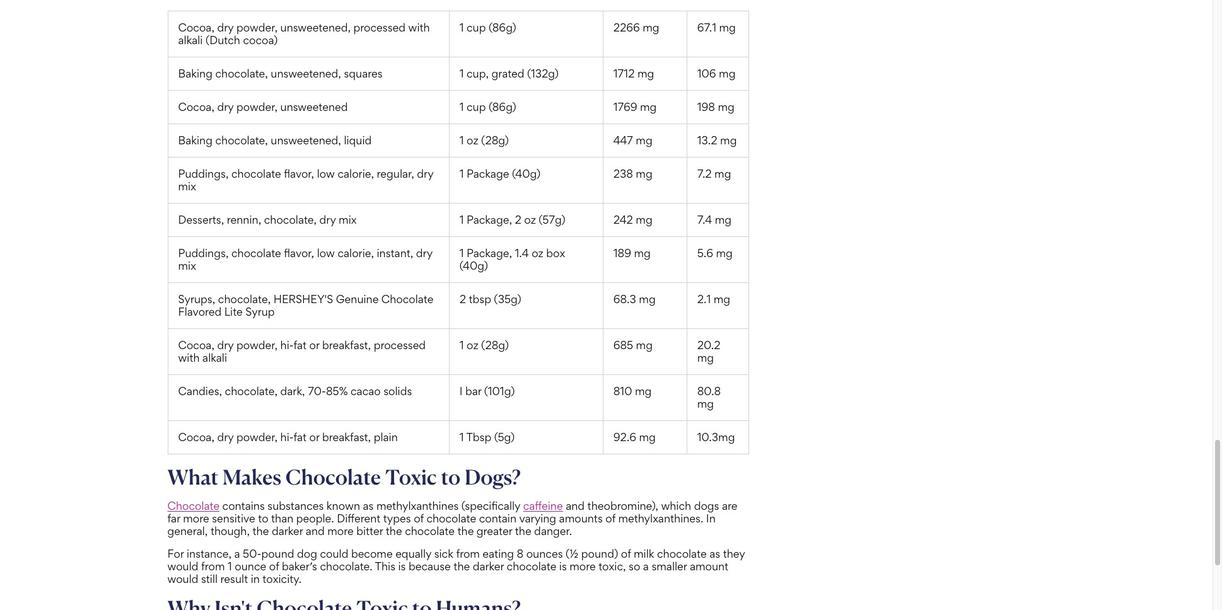 Task type: describe. For each thing, give the bounding box(es) containing it.
squares
[[344, 67, 383, 80]]

mg for 67.1 mg
[[720, 21, 736, 34]]

mg for 447 mg
[[636, 134, 653, 147]]

box
[[547, 247, 566, 260]]

(35g)
[[494, 293, 522, 306]]

mg for 92.6 mg
[[639, 431, 656, 444]]

methylxanthines.
[[619, 512, 704, 526]]

the inside "for instance, a 50-pound dog could become equally sick from eating 8 ounces (½ pound) of milk chocolate as they would from 1 ounce of baker's chocolate. this is because the darker chocolate is more toxic, so a smaller amount would still result in toxicity."
[[454, 560, 470, 574]]

1 cup (86g) for cocoa, dry powder, unsweetened, processed with alkali (dutch cocoa)
[[460, 21, 517, 34]]

13.2 mg
[[698, 134, 737, 147]]

2 vertical spatial chocolate
[[168, 500, 220, 513]]

20.2
[[698, 339, 721, 352]]

7.2 mg
[[698, 167, 732, 181]]

cocoa, dry powder, hi-fat or breakfast, processed with alkali
[[178, 339, 426, 365]]

1 horizontal spatial a
[[643, 560, 649, 574]]

(28g) for cocoa, dry powder, hi-fat or breakfast, processed with alkali
[[481, 339, 509, 352]]

of right in
[[269, 560, 279, 574]]

powder, for cocoa, dry powder, hi-fat or breakfast, processed with alkali
[[237, 339, 278, 352]]

0 horizontal spatial a
[[234, 548, 240, 561]]

low for instant,
[[317, 247, 335, 260]]

result
[[221, 573, 248, 586]]

theobromine),
[[588, 500, 659, 513]]

(101g)
[[484, 385, 515, 398]]

desserts,
[[178, 213, 224, 227]]

dry up baking chocolate, unsweetened, liquid
[[217, 100, 234, 114]]

chocolate.
[[320, 560, 373, 574]]

i bar (101g)
[[460, 385, 515, 398]]

unsweetened, for liquid
[[271, 134, 341, 147]]

tbsp
[[469, 293, 491, 306]]

1 inside "for instance, a 50-pound dog could become equally sick from eating 8 ounces (½ pound) of milk chocolate as they would from 1 ounce of baker's chocolate. this is because the darker chocolate is more toxic, so a smaller amount would still result in toxicity."
[[228, 560, 232, 574]]

1 vertical spatial mix
[[339, 213, 357, 227]]

oz up package
[[467, 134, 479, 147]]

(28g) for baking chocolate, unsweetened, liquid
[[481, 134, 509, 147]]

unsweetened, for squares
[[271, 67, 341, 80]]

chocolate, for syrups, chocolate, hershey's genuine chocolate flavored lite syrup
[[218, 293, 271, 306]]

13.2
[[698, 134, 718, 147]]

dry up makes
[[217, 431, 234, 444]]

68.3
[[614, 293, 637, 306]]

1 for cocoa, dry powder, unsweetened
[[460, 100, 464, 114]]

1 horizontal spatial more
[[328, 525, 354, 538]]

than
[[271, 512, 294, 526]]

(dutch
[[206, 33, 240, 47]]

cocoa, dry powder, unsweetened, processed with alkali (dutch cocoa)
[[178, 21, 430, 47]]

oz up bar
[[467, 339, 479, 352]]

mg for 2266 mg
[[643, 21, 660, 34]]

and theobromine), which dogs are far more sensitive to than people. different types of chocolate contain varying amounts of methylxanthines. in general, though, the darker and more bitter the chocolate the greater the danger.
[[168, 500, 738, 538]]

amounts
[[559, 512, 603, 526]]

7.2
[[698, 167, 712, 181]]

oz inside 1 package, 1.4 oz box (40g)
[[532, 247, 544, 260]]

more inside "for instance, a 50-pound dog could become equally sick from eating 8 ounces (½ pound) of milk chocolate as they would from 1 ounce of baker's chocolate. this is because the darker chocolate is more toxic, so a smaller amount would still result in toxicity."
[[570, 560, 596, 574]]

plain
[[374, 431, 398, 444]]

amount
[[690, 560, 729, 574]]

rennin,
[[227, 213, 261, 227]]

1 for baking chocolate, unsweetened, squares
[[460, 67, 464, 80]]

1 vertical spatial chocolate
[[286, 465, 381, 490]]

are
[[722, 500, 738, 513]]

mix for puddings, chocolate flavor, low calorie, instant, dry mix
[[178, 259, 196, 273]]

cup for cocoa, dry powder, unsweetened, processed with alkali (dutch cocoa)
[[467, 21, 486, 34]]

mg for 106 mg
[[719, 67, 736, 80]]

baking for baking chocolate, unsweetened, liquid
[[178, 134, 213, 147]]

people.
[[296, 512, 334, 526]]

puddings, chocolate flavor, low calorie, regular, dry mix
[[178, 167, 434, 193]]

447
[[614, 134, 633, 147]]

with inside cocoa, dry powder, hi-fat or breakfast, processed with alkali
[[178, 352, 200, 365]]

oz left (57g)
[[524, 213, 536, 227]]

still
[[201, 573, 218, 586]]

lite
[[224, 305, 243, 319]]

with inside cocoa, dry powder, unsweetened, processed with alkali (dutch cocoa)
[[409, 21, 430, 34]]

mg for 198 mg
[[718, 100, 735, 114]]

cocoa, dry powder, unsweetened
[[178, 100, 348, 114]]

in
[[251, 573, 260, 586]]

mg for 80.8 mg
[[698, 398, 714, 411]]

1 for desserts, rennin, chocolate, dry mix
[[460, 213, 464, 227]]

substances
[[268, 500, 324, 513]]

smaller
[[652, 560, 687, 574]]

1 for cocoa, dry powder, hi-fat or breakfast, plain
[[460, 431, 464, 444]]

breakfast, for processed
[[322, 339, 371, 352]]

alkali inside cocoa, dry powder, unsweetened, processed with alkali (dutch cocoa)
[[178, 33, 203, 47]]

alkali inside cocoa, dry powder, hi-fat or breakfast, processed with alkali
[[203, 352, 227, 365]]

baking for baking chocolate, unsweetened, squares
[[178, 67, 213, 80]]

chocolate inside syrups, chocolate, hershey's genuine chocolate flavored lite syrup
[[382, 293, 434, 306]]

of left milk
[[621, 548, 631, 561]]

cup,
[[467, 67, 489, 80]]

mg for 1712 mg
[[638, 67, 655, 80]]

2266 mg
[[614, 21, 660, 34]]

0 horizontal spatial from
[[201, 560, 225, 574]]

1 vertical spatial and
[[306, 525, 325, 538]]

dogs?
[[465, 465, 521, 490]]

198 mg
[[698, 100, 735, 114]]

solids
[[384, 385, 412, 398]]

bitter
[[357, 525, 383, 538]]

toxicity.
[[263, 573, 302, 586]]

methylxanthines
[[377, 500, 459, 513]]

80.8 mg
[[698, 385, 721, 411]]

mg for 20.2 mg
[[698, 352, 714, 365]]

10.3mg
[[698, 431, 735, 444]]

pound)
[[582, 548, 619, 561]]

dry down the puddings, chocolate flavor, low calorie, regular, dry mix
[[320, 213, 336, 227]]

cocoa)
[[243, 33, 278, 47]]

darker inside "for instance, a 50-pound dog could become equally sick from eating 8 ounces (½ pound) of milk chocolate as they would from 1 ounce of baker's chocolate. this is because the darker chocolate is more toxic, so a smaller amount would still result in toxicity."
[[473, 560, 504, 574]]

what
[[168, 465, 219, 490]]

238 mg
[[614, 167, 653, 181]]

5.6
[[698, 247, 714, 260]]

hi- for processed
[[280, 339, 294, 352]]

ounces
[[527, 548, 563, 561]]

dry inside cocoa, dry powder, unsweetened, processed with alkali (dutch cocoa)
[[217, 21, 234, 34]]

fat for plain
[[294, 431, 307, 444]]

242
[[614, 213, 633, 227]]

1769 mg
[[614, 100, 657, 114]]

grated
[[492, 67, 525, 80]]

unsweetened, inside cocoa, dry powder, unsweetened, processed with alkali (dutch cocoa)
[[280, 21, 351, 34]]

198
[[698, 100, 716, 114]]

chocolate, for baking chocolate, unsweetened, liquid
[[215, 134, 268, 147]]

cocoa, for cocoa, dry powder, hi-fat or breakfast, plain
[[178, 431, 215, 444]]

mg for 7.4 mg
[[715, 213, 732, 227]]

(5g)
[[494, 431, 515, 444]]

(86g) for 1769
[[489, 100, 517, 114]]

of right types
[[414, 512, 424, 526]]

106
[[698, 67, 717, 80]]

7.4
[[698, 213, 713, 227]]

mg for 2.1 mg
[[714, 293, 731, 306]]

low for regular,
[[317, 167, 335, 181]]

hershey's
[[274, 293, 333, 306]]

this
[[375, 560, 396, 574]]

package, for 2
[[467, 213, 512, 227]]

8
[[517, 548, 524, 561]]

because
[[409, 560, 451, 574]]

different
[[337, 512, 381, 526]]

powder, for cocoa, dry powder, hi-fat or breakfast, plain
[[237, 431, 278, 444]]

hi- for plain
[[280, 431, 294, 444]]

greater
[[477, 525, 513, 538]]

bar
[[466, 385, 482, 398]]

regular,
[[377, 167, 414, 181]]

dry inside puddings, chocolate flavor, low calorie, instant, dry mix
[[416, 247, 433, 260]]

80.8
[[698, 385, 721, 398]]

caffeine
[[524, 500, 563, 513]]

milk
[[634, 548, 655, 561]]

mg for 238 mg
[[636, 167, 653, 181]]

mix for puddings, chocolate flavor, low calorie, regular, dry mix
[[178, 180, 196, 193]]

2.1 mg
[[698, 293, 731, 306]]

dog
[[297, 548, 317, 561]]



Task type: vqa. For each thing, say whether or not it's contained in the screenshot.
the 'Subscribe' to the top
no



Task type: locate. For each thing, give the bounding box(es) containing it.
0 vertical spatial (40g)
[[512, 167, 541, 181]]

0 vertical spatial and
[[566, 500, 585, 513]]

1 would from the top
[[168, 560, 198, 574]]

1 for baking chocolate, unsweetened, liquid
[[460, 134, 464, 147]]

1 vertical spatial low
[[317, 247, 335, 260]]

chocolate, up puddings, chocolate flavor, low calorie, instant, dry mix
[[264, 213, 317, 227]]

dry right regular,
[[417, 167, 434, 181]]

3 cocoa, from the top
[[178, 339, 215, 352]]

tbsp
[[467, 431, 492, 444]]

low up hershey's
[[317, 247, 335, 260]]

1 horizontal spatial from
[[456, 548, 480, 561]]

mg up 10.3mg at the bottom of the page
[[698, 398, 714, 411]]

cocoa,
[[178, 21, 215, 34], [178, 100, 215, 114], [178, 339, 215, 352], [178, 431, 215, 444]]

92.6
[[614, 431, 637, 444]]

1 vertical spatial or
[[310, 431, 320, 444]]

powder, for cocoa, dry powder, unsweetened
[[237, 100, 278, 114]]

1 vertical spatial (28g)
[[481, 339, 509, 352]]

the up the 8
[[515, 525, 532, 538]]

darker up pound
[[272, 525, 303, 538]]

so
[[629, 560, 641, 574]]

2 calorie, from the top
[[338, 247, 374, 260]]

1 vertical spatial calorie,
[[338, 247, 374, 260]]

2 flavor, from the top
[[284, 247, 314, 260]]

the right the sick
[[454, 560, 470, 574]]

mix up syrups,
[[178, 259, 196, 273]]

processed inside cocoa, dry powder, unsweetened, processed with alkali (dutch cocoa)
[[354, 21, 406, 34]]

1 low from the top
[[317, 167, 335, 181]]

1 calorie, from the top
[[338, 167, 374, 181]]

1 baking from the top
[[178, 67, 213, 80]]

with
[[409, 21, 430, 34], [178, 352, 200, 365]]

what makes chocolate toxic to dogs?
[[168, 465, 521, 490]]

mix up desserts,
[[178, 180, 196, 193]]

1 horizontal spatial 2
[[515, 213, 522, 227]]

or for processed
[[310, 339, 320, 352]]

varying
[[520, 512, 557, 526]]

breakfast, for plain
[[322, 431, 371, 444]]

more right far
[[183, 512, 209, 526]]

1 vertical spatial with
[[178, 352, 200, 365]]

flavor, for instant,
[[284, 247, 314, 260]]

mg right 189
[[634, 247, 651, 260]]

1 cup, grated (132g)
[[460, 67, 559, 80]]

is
[[398, 560, 406, 574], [560, 560, 567, 574]]

0 vertical spatial (28g)
[[481, 134, 509, 147]]

darker inside and theobromine), which dogs are far more sensitive to than people. different types of chocolate contain varying amounts of methylxanthines. in general, though, the darker and more bitter the chocolate the greater the danger.
[[272, 525, 303, 538]]

mg right 447
[[636, 134, 653, 147]]

0 vertical spatial as
[[363, 500, 374, 513]]

baking
[[178, 67, 213, 80], [178, 134, 213, 147]]

chocolate, down the cocoa) on the top left of page
[[215, 67, 268, 80]]

0 horizontal spatial and
[[306, 525, 325, 538]]

calorie, inside the puddings, chocolate flavor, low calorie, regular, dry mix
[[338, 167, 374, 181]]

1 horizontal spatial with
[[409, 21, 430, 34]]

processed inside cocoa, dry powder, hi-fat or breakfast, processed with alkali
[[374, 339, 426, 352]]

2266
[[614, 21, 640, 34]]

eating
[[483, 548, 514, 561]]

0 vertical spatial calorie,
[[338, 167, 374, 181]]

cup down cup,
[[467, 100, 486, 114]]

0 vertical spatial processed
[[354, 21, 406, 34]]

2 breakfast, from the top
[[322, 431, 371, 444]]

flavor, for regular,
[[284, 167, 314, 181]]

mg right 7.2
[[715, 167, 732, 181]]

1 horizontal spatial is
[[560, 560, 567, 574]]

(28g) up (101g)
[[481, 339, 509, 352]]

mg right 92.6
[[639, 431, 656, 444]]

1 vertical spatial 2
[[460, 293, 466, 306]]

dry inside the puddings, chocolate flavor, low calorie, regular, dry mix
[[417, 167, 434, 181]]

alkali up candies,
[[203, 352, 227, 365]]

dogs
[[694, 500, 720, 513]]

package, for 1.4
[[467, 247, 512, 260]]

1 horizontal spatial and
[[566, 500, 585, 513]]

1 vertical spatial to
[[258, 512, 269, 526]]

0 vertical spatial unsweetened,
[[280, 21, 351, 34]]

chocolate up general,
[[168, 500, 220, 513]]

2.1
[[698, 293, 711, 306]]

more left the toxic,
[[570, 560, 596, 574]]

chocolate inside the puddings, chocolate flavor, low calorie, regular, dry mix
[[232, 167, 281, 181]]

685
[[614, 339, 634, 352]]

or inside cocoa, dry powder, hi-fat or breakfast, processed with alkali
[[310, 339, 320, 352]]

calorie, left instant,
[[338, 247, 374, 260]]

package, up 1 package, 1.4 oz box (40g)
[[467, 213, 512, 227]]

dry
[[217, 21, 234, 34], [217, 100, 234, 114], [417, 167, 434, 181], [320, 213, 336, 227], [416, 247, 433, 260], [217, 339, 234, 352], [217, 431, 234, 444]]

1 tbsp (5g)
[[460, 431, 515, 444]]

chocolate, for candies, chocolate, dark, 70-85% cacao solids
[[225, 385, 278, 398]]

mix inside the puddings, chocolate flavor, low calorie, regular, dry mix
[[178, 180, 196, 193]]

low inside the puddings, chocolate flavor, low calorie, regular, dry mix
[[317, 167, 335, 181]]

189 mg
[[614, 247, 651, 260]]

1 vertical spatial baking
[[178, 134, 213, 147]]

fat for processed
[[294, 339, 307, 352]]

puddings, inside the puddings, chocolate flavor, low calorie, regular, dry mix
[[178, 167, 229, 181]]

calorie, for instant,
[[338, 247, 374, 260]]

toxic,
[[599, 560, 626, 574]]

chocolate
[[382, 293, 434, 306], [286, 465, 381, 490], [168, 500, 220, 513]]

fat inside cocoa, dry powder, hi-fat or breakfast, processed with alkali
[[294, 339, 307, 352]]

2 (28g) from the top
[[481, 339, 509, 352]]

flavor,
[[284, 167, 314, 181], [284, 247, 314, 260]]

1 vertical spatial 1 oz (28g)
[[460, 339, 509, 352]]

chocolate down instant,
[[382, 293, 434, 306]]

1 vertical spatial (40g)
[[460, 259, 488, 273]]

flavor, inside puddings, chocolate flavor, low calorie, instant, dry mix
[[284, 247, 314, 260]]

mix inside puddings, chocolate flavor, low calorie, instant, dry mix
[[178, 259, 196, 273]]

1 vertical spatial puddings,
[[178, 247, 229, 260]]

1 vertical spatial 1 cup (86g)
[[460, 100, 517, 114]]

(40g) inside 1 package, 1.4 oz box (40g)
[[460, 259, 488, 273]]

hi- down syrups, chocolate, hershey's genuine chocolate flavored lite syrup
[[280, 339, 294, 352]]

3 powder, from the top
[[237, 339, 278, 352]]

package, inside 1 package, 1.4 oz box (40g)
[[467, 247, 512, 260]]

they
[[724, 548, 745, 561]]

puddings, for puddings, chocolate flavor, low calorie, regular, dry mix
[[178, 167, 229, 181]]

flavor, down baking chocolate, unsweetened, liquid
[[284, 167, 314, 181]]

cup up cup,
[[467, 21, 486, 34]]

0 vertical spatial mix
[[178, 180, 196, 193]]

for instance, a 50-pound dog could become equally sick from eating 8 ounces (½ pound) of milk chocolate as they would from 1 ounce of baker's chocolate. this is because the darker chocolate is more toxic, so a smaller amount would still result in toxicity.
[[168, 548, 745, 586]]

pound
[[262, 548, 294, 561]]

chocolate up the known at the bottom
[[286, 465, 381, 490]]

unsweetened, down the "unsweetened"
[[271, 134, 341, 147]]

0 vertical spatial hi-
[[280, 339, 294, 352]]

mg right 1712
[[638, 67, 655, 80]]

chocolate, down the cocoa, dry powder, unsweetened on the top left of page
[[215, 134, 268, 147]]

(28g)
[[481, 134, 509, 147], [481, 339, 509, 352]]

0 vertical spatial breakfast,
[[322, 339, 371, 352]]

2 package, from the top
[[467, 247, 512, 260]]

1 for cocoa, dry powder, hi-fat or breakfast, processed with alkali
[[460, 339, 464, 352]]

hi- down the dark,
[[280, 431, 294, 444]]

puddings, for puddings, chocolate flavor, low calorie, instant, dry mix
[[178, 247, 229, 260]]

powder, inside cocoa, dry powder, hi-fat or breakfast, processed with alkali
[[237, 339, 278, 352]]

mg right 2266
[[643, 21, 660, 34]]

1769
[[614, 100, 638, 114]]

0 horizontal spatial more
[[183, 512, 209, 526]]

alkali left (dutch
[[178, 33, 203, 47]]

baking chocolate, unsweetened, squares
[[178, 67, 383, 80]]

mg up 80.8
[[698, 352, 714, 365]]

mg for 242 mg
[[636, 213, 653, 227]]

of right amounts
[[606, 512, 616, 526]]

calorie, for regular,
[[338, 167, 374, 181]]

68.3 mg
[[614, 293, 656, 306]]

toxic
[[385, 465, 437, 490]]

puddings, up desserts,
[[178, 167, 229, 181]]

1 vertical spatial (86g)
[[489, 100, 517, 114]]

(86g) down grated
[[489, 100, 517, 114]]

known
[[327, 500, 360, 513]]

powder, up makes
[[237, 431, 278, 444]]

mg for 68.3 mg
[[639, 293, 656, 306]]

or down 70-
[[310, 431, 320, 444]]

(40g) right package
[[512, 167, 541, 181]]

chocolate, right syrups,
[[218, 293, 271, 306]]

2 powder, from the top
[[237, 100, 278, 114]]

1 is from the left
[[398, 560, 406, 574]]

1 vertical spatial flavor,
[[284, 247, 314, 260]]

0 vertical spatial darker
[[272, 525, 303, 538]]

1 fat from the top
[[294, 339, 307, 352]]

1712
[[614, 67, 635, 80]]

and right "caffeine" link
[[566, 500, 585, 513]]

flavored
[[178, 305, 222, 319]]

powder, inside cocoa, dry powder, unsweetened, processed with alkali (dutch cocoa)
[[237, 21, 278, 34]]

1 package, 1.4 oz box (40g)
[[460, 247, 566, 273]]

more up could
[[328, 525, 354, 538]]

1 hi- from the top
[[280, 339, 294, 352]]

fat down syrups, chocolate, hershey's genuine chocolate flavored lite syrup
[[294, 339, 307, 352]]

2 fat from the top
[[294, 431, 307, 444]]

mg right 68.3
[[639, 293, 656, 306]]

as right the known at the bottom
[[363, 500, 374, 513]]

fat
[[294, 339, 307, 352], [294, 431, 307, 444]]

0 vertical spatial 1 oz (28g)
[[460, 134, 509, 147]]

2 cup from the top
[[467, 100, 486, 114]]

2 left "tbsp"
[[460, 293, 466, 306]]

fat down candies, chocolate, dark, 70-85% cacao solids
[[294, 431, 307, 444]]

2 is from the left
[[560, 560, 567, 574]]

(40g) up "tbsp"
[[460, 259, 488, 273]]

mg for 810 mg
[[635, 385, 652, 398]]

2 up 1.4
[[515, 213, 522, 227]]

the right bitter
[[386, 525, 402, 538]]

2 puddings, from the top
[[178, 247, 229, 260]]

2 vertical spatial mix
[[178, 259, 196, 273]]

2 hi- from the top
[[280, 431, 294, 444]]

chocolate contains substances known as methylxanthines (specifically caffeine
[[168, 500, 563, 513]]

1 cup (86g) for cocoa, dry powder, unsweetened
[[460, 100, 517, 114]]

1 cup from the top
[[467, 21, 486, 34]]

0 vertical spatial or
[[310, 339, 320, 352]]

chocolate
[[232, 167, 281, 181], [232, 247, 281, 260], [427, 512, 477, 526], [405, 525, 455, 538], [657, 548, 707, 561], [507, 560, 557, 574]]

(132g)
[[528, 67, 559, 80]]

mg right 238
[[636, 167, 653, 181]]

mg for 685 mg
[[636, 339, 653, 352]]

mg inside the 20.2 mg
[[698, 352, 714, 365]]

breakfast, inside cocoa, dry powder, hi-fat or breakfast, processed with alkali
[[322, 339, 371, 352]]

mg for 189 mg
[[634, 247, 651, 260]]

0 vertical spatial puddings,
[[178, 167, 229, 181]]

1 oz (28g) up i bar (101g)
[[460, 339, 509, 352]]

the up 50- on the bottom left of page
[[253, 525, 269, 538]]

1 vertical spatial darker
[[473, 560, 504, 574]]

mg right 810
[[635, 385, 652, 398]]

2 would from the top
[[168, 573, 198, 586]]

0 vertical spatial with
[[409, 21, 430, 34]]

cocoa, dry powder, hi-fat or breakfast, plain
[[178, 431, 398, 444]]

mg inside 80.8 mg
[[698, 398, 714, 411]]

and up dog
[[306, 525, 325, 538]]

though,
[[211, 525, 250, 538]]

1 (28g) from the top
[[481, 134, 509, 147]]

0 vertical spatial cup
[[467, 21, 486, 34]]

1 or from the top
[[310, 339, 320, 352]]

a right so
[[643, 560, 649, 574]]

1 inside 1 package, 1.4 oz box (40g)
[[460, 247, 464, 260]]

810 mg
[[614, 385, 652, 398]]

mg for 7.2 mg
[[715, 167, 732, 181]]

baking chocolate, unsweetened, liquid
[[178, 134, 372, 147]]

1 oz (28g) for cocoa, dry powder, hi-fat or breakfast, processed with alkali
[[460, 339, 509, 352]]

1 (86g) from the top
[[489, 21, 517, 34]]

package,
[[467, 213, 512, 227], [467, 247, 512, 260]]

1 vertical spatial unsweetened,
[[271, 67, 341, 80]]

1 puddings, from the top
[[178, 167, 229, 181]]

processed up squares at the top left of page
[[354, 21, 406, 34]]

1 vertical spatial breakfast,
[[322, 431, 371, 444]]

mg right 1769
[[640, 100, 657, 114]]

unsweetened, up the "unsweetened"
[[271, 67, 341, 80]]

which
[[662, 500, 692, 513]]

2 or from the top
[[310, 431, 320, 444]]

would
[[168, 560, 198, 574], [168, 573, 198, 586]]

or for plain
[[310, 431, 320, 444]]

makes
[[223, 465, 282, 490]]

0 horizontal spatial with
[[178, 352, 200, 365]]

low inside puddings, chocolate flavor, low calorie, instant, dry mix
[[317, 247, 335, 260]]

mg right 685
[[636, 339, 653, 352]]

0 vertical spatial alkali
[[178, 33, 203, 47]]

2 baking from the top
[[178, 134, 213, 147]]

mg right 106
[[719, 67, 736, 80]]

syrups,
[[178, 293, 215, 306]]

2 low from the top
[[317, 247, 335, 260]]

ounce
[[235, 560, 266, 574]]

flavor, inside the puddings, chocolate flavor, low calorie, regular, dry mix
[[284, 167, 314, 181]]

is down danger.
[[560, 560, 567, 574]]

mg right 7.4
[[715, 213, 732, 227]]

mg right "5.6"
[[716, 247, 733, 260]]

mix down the puddings, chocolate flavor, low calorie, regular, dry mix
[[339, 213, 357, 227]]

1 1 cup (86g) from the top
[[460, 21, 517, 34]]

1 vertical spatial alkali
[[203, 352, 227, 365]]

1 for puddings, chocolate flavor, low calorie, regular, dry mix
[[460, 167, 464, 181]]

1 vertical spatial package,
[[467, 247, 512, 260]]

1 horizontal spatial darker
[[473, 560, 504, 574]]

breakfast, left plain on the bottom left of page
[[322, 431, 371, 444]]

chocolate, for baking chocolate, unsweetened, squares
[[215, 67, 268, 80]]

1 vertical spatial fat
[[294, 431, 307, 444]]

(86g) for 2266
[[489, 21, 517, 34]]

mg for 5.6 mg
[[716, 247, 733, 260]]

syrup
[[246, 305, 275, 319]]

dry inside cocoa, dry powder, hi-fat or breakfast, processed with alkali
[[217, 339, 234, 352]]

189
[[614, 247, 632, 260]]

1 1 oz (28g) from the top
[[460, 134, 509, 147]]

cocoa, for cocoa, dry powder, unsweetened, processed with alkali (dutch cocoa)
[[178, 21, 215, 34]]

calorie,
[[338, 167, 374, 181], [338, 247, 374, 260]]

calorie, down the liquid
[[338, 167, 374, 181]]

0 vertical spatial baking
[[178, 67, 213, 80]]

puddings, inside puddings, chocolate flavor, low calorie, instant, dry mix
[[178, 247, 229, 260]]

puddings, chocolate flavor, low calorie, instant, dry mix
[[178, 247, 433, 273]]

chocolate, left the dark,
[[225, 385, 278, 398]]

242 mg
[[614, 213, 653, 227]]

to
[[441, 465, 461, 490], [258, 512, 269, 526]]

1 for cocoa, dry powder, unsweetened, processed with alkali (dutch cocoa)
[[460, 21, 464, 34]]

0 horizontal spatial 2
[[460, 293, 466, 306]]

more
[[183, 512, 209, 526], [328, 525, 354, 538], [570, 560, 596, 574]]

as
[[363, 500, 374, 513], [710, 548, 721, 561]]

dry down 'lite'
[[217, 339, 234, 352]]

mg right 242
[[636, 213, 653, 227]]

4 cocoa, from the top
[[178, 431, 215, 444]]

1 horizontal spatial to
[[441, 465, 461, 490]]

or
[[310, 339, 320, 352], [310, 431, 320, 444]]

as left they
[[710, 548, 721, 561]]

1 cocoa, from the top
[[178, 21, 215, 34]]

2 cocoa, from the top
[[178, 100, 215, 114]]

calorie, inside puddings, chocolate flavor, low calorie, instant, dry mix
[[338, 247, 374, 260]]

4 powder, from the top
[[237, 431, 278, 444]]

chocolate, inside syrups, chocolate, hershey's genuine chocolate flavored lite syrup
[[218, 293, 271, 306]]

1 vertical spatial cup
[[467, 100, 486, 114]]

mg right 13.2
[[721, 134, 737, 147]]

1 powder, from the top
[[237, 21, 278, 34]]

darker
[[272, 525, 303, 538], [473, 560, 504, 574]]

0 vertical spatial 2
[[515, 213, 522, 227]]

dark,
[[280, 385, 305, 398]]

candies,
[[178, 385, 222, 398]]

0 horizontal spatial to
[[258, 512, 269, 526]]

0 vertical spatial low
[[317, 167, 335, 181]]

0 horizontal spatial as
[[363, 500, 374, 513]]

0 vertical spatial chocolate
[[382, 293, 434, 306]]

0 horizontal spatial is
[[398, 560, 406, 574]]

0 vertical spatial fat
[[294, 339, 307, 352]]

mg right 2.1
[[714, 293, 731, 306]]

from right the sick
[[456, 548, 480, 561]]

cup for cocoa, dry powder, unsweetened
[[467, 100, 486, 114]]

0 vertical spatial flavor,
[[284, 167, 314, 181]]

general,
[[168, 525, 208, 538]]

a left 50- on the bottom left of page
[[234, 548, 240, 561]]

to inside and theobromine), which dogs are far more sensitive to than people. different types of chocolate contain varying amounts of methylxanthines. in general, though, the darker and more bitter the chocolate the greater the danger.
[[258, 512, 269, 526]]

1 vertical spatial as
[[710, 548, 721, 561]]

powder, for cocoa, dry powder, unsweetened, processed with alkali (dutch cocoa)
[[237, 21, 278, 34]]

a
[[234, 548, 240, 561], [643, 560, 649, 574]]

(57g)
[[539, 213, 566, 227]]

puddings, down desserts,
[[178, 247, 229, 260]]

1 package, from the top
[[467, 213, 512, 227]]

as inside "for instance, a 50-pound dog could become equally sick from eating 8 ounces (½ pound) of milk chocolate as they would from 1 ounce of baker's chocolate. this is because the darker chocolate is more toxic, so a smaller amount would still result in toxicity."
[[710, 548, 721, 561]]

1 vertical spatial processed
[[374, 339, 426, 352]]

from left ounce
[[201, 560, 225, 574]]

dry left the cocoa) on the top left of page
[[217, 21, 234, 34]]

from
[[456, 548, 480, 561], [201, 560, 225, 574]]

0 vertical spatial 1 cup (86g)
[[460, 21, 517, 34]]

i
[[460, 385, 463, 398]]

2 1 cup (86g) from the top
[[460, 100, 517, 114]]

1 vertical spatial hi-
[[280, 431, 294, 444]]

would down the 'for'
[[168, 573, 198, 586]]

cocoa, inside cocoa, dry powder, unsweetened, processed with alkali (dutch cocoa)
[[178, 21, 215, 34]]

mg for 13.2 mg
[[721, 134, 737, 147]]

50-
[[243, 548, 262, 561]]

processed up solids
[[374, 339, 426, 352]]

1 oz (28g) for baking chocolate, unsweetened, liquid
[[460, 134, 509, 147]]

cacao
[[351, 385, 381, 398]]

1 breakfast, from the top
[[322, 339, 371, 352]]

1 flavor, from the top
[[284, 167, 314, 181]]

2 vertical spatial unsweetened,
[[271, 134, 341, 147]]

powder, down syrup
[[237, 339, 278, 352]]

0 vertical spatial to
[[441, 465, 461, 490]]

1 oz (28g) up package
[[460, 134, 509, 147]]

unsweetened, right the cocoa) on the top left of page
[[280, 21, 351, 34]]

67.1
[[698, 21, 717, 34]]

cocoa, for cocoa, dry powder, hi-fat or breakfast, processed with alkali
[[178, 339, 215, 352]]

0 vertical spatial package,
[[467, 213, 512, 227]]

1 horizontal spatial (40g)
[[512, 167, 541, 181]]

cocoa, inside cocoa, dry powder, hi-fat or breakfast, processed with alkali
[[178, 339, 215, 352]]

2 (86g) from the top
[[489, 100, 517, 114]]

chocolate inside puddings, chocolate flavor, low calorie, instant, dry mix
[[232, 247, 281, 260]]

or down syrups, chocolate, hershey's genuine chocolate flavored lite syrup
[[310, 339, 320, 352]]

hi- inside cocoa, dry powder, hi-fat or breakfast, processed with alkali
[[280, 339, 294, 352]]

would left still
[[168, 560, 198, 574]]

to left the than
[[258, 512, 269, 526]]

0 horizontal spatial darker
[[272, 525, 303, 538]]

0 horizontal spatial (40g)
[[460, 259, 488, 273]]

1.4
[[515, 247, 529, 260]]

85%
[[326, 385, 348, 398]]

2 1 oz (28g) from the top
[[460, 339, 509, 352]]

1 horizontal spatial as
[[710, 548, 721, 561]]

cocoa, for cocoa, dry powder, unsweetened
[[178, 100, 215, 114]]

mg for 1769 mg
[[640, 100, 657, 114]]

processed
[[354, 21, 406, 34], [374, 339, 426, 352]]

is right this on the bottom left of the page
[[398, 560, 406, 574]]

darker left the 8
[[473, 560, 504, 574]]

oz right 1.4
[[532, 247, 544, 260]]

1 for puddings, chocolate flavor, low calorie, instant, dry mix
[[460, 247, 464, 260]]

package, left 1.4
[[467, 247, 512, 260]]

for
[[168, 548, 184, 561]]

powder, up baking chocolate, unsweetened, liquid
[[237, 100, 278, 114]]

0 vertical spatial (86g)
[[489, 21, 517, 34]]

2 horizontal spatial more
[[570, 560, 596, 574]]

dry right instant,
[[416, 247, 433, 260]]

the left greater
[[458, 525, 474, 538]]



